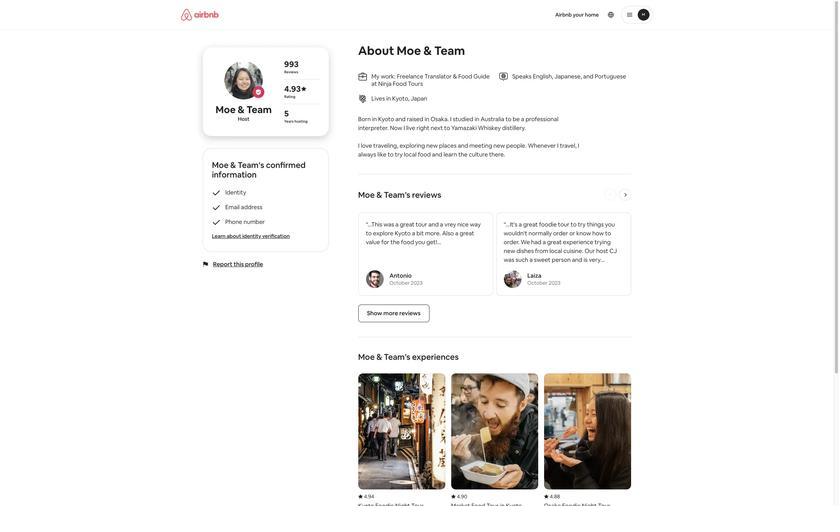 Task type: vqa. For each thing, say whether or not it's contained in the screenshot.
Add
no



Task type: describe. For each thing, give the bounding box(es) containing it.
my work: freelance translator & food guide at ninja food tours
[[372, 73, 490, 88]]

host
[[238, 116, 249, 122]]

value
[[366, 239, 380, 246]]

reviews inside button
[[400, 310, 421, 318]]

dishes
[[517, 247, 534, 255]]

and right places
[[458, 142, 468, 150]]

from
[[535, 247, 548, 255]]

and inside "…it's a great foodie tour to try things you wouldn't normally order or know how to order. we had a great experience trying new dishes from local cuisine. our host cj was such a sweet person and is very knowledgeable.…
[[572, 256, 583, 264]]

bit
[[417, 230, 424, 238]]

"…it's a great foodie tour to try things you wouldn't normally order or know how to order. we had a great experience trying new dishes from local cuisine. our host cj was such a sweet person and is very knowledgeable.…
[[504, 221, 617, 273]]

show more reviews button
[[358, 305, 430, 323]]

airbnb your home link
[[551, 7, 604, 22]]

guide
[[474, 73, 490, 80]]

4.93
[[284, 84, 301, 94]]

show
[[367, 310, 382, 318]]

had
[[531, 239, 542, 246]]

culture
[[469, 151, 488, 159]]

information
[[212, 170, 257, 180]]

next
[[431, 124, 443, 132]]

about
[[358, 43, 394, 58]]

cuisine.
[[564, 247, 584, 255]]

try inside "…it's a great foodie tour to try things you wouldn't normally order or know how to order. we had a great experience trying new dishes from local cuisine. our host cj was such a sweet person and is very knowledgeable.…
[[578, 221, 586, 229]]

a left the "vrey"
[[440, 221, 443, 229]]

such
[[516, 256, 529, 264]]

phone number
[[225, 218, 265, 226]]

this
[[234, 261, 244, 269]]

market food tour in kyoto group
[[451, 374, 538, 507]]

in right studied
[[475, 115, 480, 123]]

a right the such
[[530, 256, 533, 264]]

moe & team's experiences
[[358, 352, 459, 363]]

order.
[[504, 239, 520, 246]]

new up there.
[[494, 142, 505, 150]]

more
[[384, 310, 398, 318]]

live
[[406, 124, 415, 132]]

993
[[284, 59, 299, 69]]

always
[[358, 151, 376, 159]]

you inside "…it's a great foodie tour to try things you wouldn't normally order or know how to order. we had a great experience trying new dishes from local cuisine. our host cj was such a sweet person and is very knowledgeable.…
[[605, 221, 615, 229]]

in up right
[[425, 115, 430, 123]]

food inside born in kyoto and raised in osaka. i studied in australia to be a professional interpreter. now i live right next to yamazaki whiskey distillery. i love traveling, exploring new places and meeting new people. whenever i travel, i always like to try local food and learn the culture there.
[[418, 151, 431, 159]]

more.
[[425, 230, 441, 238]]

a left bit
[[412, 230, 415, 238]]

i left travel,
[[557, 142, 559, 150]]

993 reviews
[[284, 59, 299, 75]]

rating 4.90 out of 5 image
[[451, 494, 467, 500]]

person
[[552, 256, 571, 264]]

knowledgeable.…
[[504, 265, 551, 273]]

moe for moe & team's confirmed information
[[212, 160, 228, 170]]

& inside my work: freelance translator & food guide at ninja food tours
[[453, 73, 457, 80]]

the inside born in kyoto and raised in osaka. i studied in australia to be a professional interpreter. now i live right next to yamazaki whiskey distillery. i love traveling, exploring new places and meeting new people. whenever i travel, i always like to try local food and learn the culture there.
[[459, 151, 468, 159]]

also
[[442, 230, 454, 238]]

normally
[[529, 230, 552, 238]]

airbnb your home
[[556, 11, 599, 18]]

antonio user profile image
[[366, 271, 384, 288]]

freelance
[[397, 73, 423, 80]]

confirmed
[[266, 160, 306, 170]]

about
[[227, 233, 241, 240]]

4.90
[[457, 494, 467, 500]]

to right like
[[388, 151, 394, 159]]

host
[[596, 247, 609, 255]]

kyoto, japan
[[392, 95, 427, 103]]

my
[[372, 73, 380, 80]]

moe for moe & team's experiences
[[358, 352, 375, 363]]

a inside born in kyoto and raised in osaka. i studied in australia to be a professional interpreter. now i live right next to yamazaki whiskey distillery. i love traveling, exploring new places and meeting new people. whenever i travel, i always like to try local food and learn the culture there.
[[521, 115, 525, 123]]

yamazaki
[[452, 124, 477, 132]]

portuguese
[[595, 73, 626, 80]]

rating 4.88 out of 5 image
[[544, 494, 560, 500]]

laiza
[[528, 272, 542, 280]]

order
[[553, 230, 568, 238]]

report
[[213, 261, 232, 269]]

a right "…this at top left
[[396, 221, 399, 229]]

local inside "…it's a great foodie tour to try things you wouldn't normally order or know how to order. we had a great experience trying new dishes from local cuisine. our host cj was such a sweet person and is very knowledgeable.…
[[550, 247, 562, 255]]

traveling,
[[373, 142, 399, 150]]

tour for to
[[558, 221, 570, 229]]

meeting
[[470, 142, 492, 150]]

email address
[[225, 204, 262, 211]]

translator
[[425, 73, 452, 80]]

moe for moe & team host
[[216, 103, 236, 116]]

4.88
[[550, 494, 560, 500]]

learn
[[212, 233, 225, 240]]

there.
[[489, 151, 505, 159]]

report this profile button
[[213, 261, 263, 269]]

food tours
[[393, 80, 423, 88]]

learn about identity verification button
[[212, 233, 320, 240]]

trying
[[595, 239, 611, 246]]

verified host image
[[255, 89, 261, 95]]

to right next
[[444, 124, 450, 132]]

i right osaka.
[[450, 115, 452, 123]]

in up interpreter.
[[372, 115, 377, 123]]

home
[[585, 11, 599, 18]]

distillery.
[[502, 124, 526, 132]]

whenever
[[528, 142, 556, 150]]

team inside moe & team host
[[246, 103, 272, 116]]

experiences
[[412, 352, 459, 363]]

love
[[361, 142, 372, 150]]

raised
[[407, 115, 424, 123]]

identity
[[242, 233, 261, 240]]

you inside "…this was a great tour and a vrey nice way to explore kyoto a bit more. also a great value for the food you get!…
[[415, 239, 425, 246]]

phone
[[225, 218, 242, 226]]

at
[[372, 80, 377, 88]]

to left the be
[[506, 115, 512, 123]]

new inside "…it's a great foodie tour to try things you wouldn't normally order or know how to order. we had a great experience trying new dishes from local cuisine. our host cj was such a sweet person and is very knowledgeable.…
[[504, 247, 516, 255]]

osaka foodie night tour group
[[544, 374, 631, 507]]

work:
[[381, 73, 396, 80]]

be
[[513, 115, 520, 123]]

reviews
[[284, 70, 298, 75]]

people.
[[506, 142, 527, 150]]

years
[[284, 119, 294, 124]]

studied
[[453, 115, 474, 123]]

antonio october 2023
[[390, 272, 423, 287]]

or
[[570, 230, 575, 238]]

a right also
[[455, 230, 459, 238]]

identity
[[225, 189, 246, 197]]

speaks
[[513, 73, 532, 80]]

moe & team host
[[216, 103, 272, 122]]



Task type: locate. For each thing, give the bounding box(es) containing it.
0 vertical spatial food
[[418, 151, 431, 159]]

2023
[[411, 280, 423, 287], [549, 280, 561, 287]]

0 horizontal spatial the
[[391, 239, 400, 246]]

was up explore
[[384, 221, 394, 229]]

& for moe & team's confirmed information
[[230, 160, 236, 170]]

2 tour from the left
[[558, 221, 570, 229]]

i
[[450, 115, 452, 123], [404, 124, 405, 132], [358, 142, 360, 150], [557, 142, 559, 150], [578, 142, 580, 150]]

moe & team's reviews
[[358, 190, 442, 200]]

laiza user profile image
[[504, 271, 522, 288], [504, 271, 522, 288]]

born
[[358, 115, 371, 123]]

kyoto
[[378, 115, 394, 123], [395, 230, 411, 238]]

october for antonio
[[390, 280, 410, 287]]

0 vertical spatial team
[[435, 43, 465, 58]]

1 vertical spatial try
[[578, 221, 586, 229]]

a
[[521, 115, 525, 123], [396, 221, 399, 229], [440, 221, 443, 229], [519, 221, 522, 229], [412, 230, 415, 238], [455, 230, 459, 238], [543, 239, 546, 246], [530, 256, 533, 264]]

try
[[395, 151, 403, 159], [578, 221, 586, 229]]

to up value
[[366, 230, 372, 238]]

food inside "…this was a great tour and a vrey nice way to explore kyoto a bit more. also a great value for the food you get!…
[[401, 239, 414, 246]]

1 horizontal spatial kyoto
[[395, 230, 411, 238]]

laiza october 2023
[[528, 272, 561, 287]]

born in kyoto and raised in osaka. i studied in australia to be a professional interpreter. now i live right next to yamazaki whiskey distillery. i love traveling, exploring new places and meeting new people. whenever i travel, i always like to try local food and learn the culture there.
[[358, 115, 581, 159]]

and up the more.
[[429, 221, 439, 229]]

your
[[573, 11, 584, 18]]

know
[[577, 230, 591, 238]]

food right for
[[401, 239, 414, 246]]

try down traveling,
[[395, 151, 403, 159]]

how
[[593, 230, 604, 238]]

nice
[[458, 221, 469, 229]]

tour up order
[[558, 221, 570, 229]]

& inside moe & team's confirmed information
[[230, 160, 236, 170]]

5 years hosting
[[284, 108, 308, 124]]

moe inside moe & team host
[[216, 103, 236, 116]]

address
[[241, 204, 262, 211]]

sweet
[[534, 256, 551, 264]]

verification
[[262, 233, 290, 240]]

rating
[[284, 94, 295, 99]]

2023 for laiza
[[549, 280, 561, 287]]

0 vertical spatial kyoto
[[378, 115, 394, 123]]

show more reviews
[[367, 310, 421, 318]]

1 horizontal spatial try
[[578, 221, 586, 229]]

was inside "…this was a great tour and a vrey nice way to explore kyoto a bit more. also a great value for the food you get!…
[[384, 221, 394, 229]]

team's for reviews
[[384, 190, 411, 200]]

0 horizontal spatial you
[[415, 239, 425, 246]]

food
[[418, 151, 431, 159], [401, 239, 414, 246]]

learn
[[444, 151, 457, 159]]

lives in kyoto, japan
[[372, 95, 427, 103]]

october inside antonio october 2023
[[390, 280, 410, 287]]

profile
[[245, 261, 263, 269]]

was inside "…it's a great foodie tour to try things you wouldn't normally order or know how to order. we had a great experience trying new dishes from local cuisine. our host cj was such a sweet person and is very knowledgeable.…
[[504, 256, 515, 264]]

kyoto inside "…this was a great tour and a vrey nice way to explore kyoto a bit more. also a great value for the food you get!…
[[395, 230, 411, 238]]

number
[[244, 218, 265, 226]]

tour inside "…it's a great foodie tour to try things you wouldn't normally order or know how to order. we had a great experience trying new dishes from local cuisine. our host cj was such a sweet person and is very knowledgeable.…
[[558, 221, 570, 229]]

is
[[584, 256, 588, 264]]

antonio user profile image
[[366, 271, 384, 288]]

foodie
[[539, 221, 557, 229]]

moe & team user profile image
[[224, 61, 263, 100], [224, 61, 263, 100]]

and
[[584, 73, 594, 80], [396, 115, 406, 123], [458, 142, 468, 150], [432, 151, 443, 159], [429, 221, 439, 229], [572, 256, 583, 264]]

and right japanese,
[[584, 73, 594, 80]]

new left places
[[426, 142, 438, 150]]

team down verified host image
[[246, 103, 272, 116]]

the inside "…this was a great tour and a vrey nice way to explore kyoto a bit more. also a great value for the food you get!…
[[391, 239, 400, 246]]

try inside born in kyoto and raised in osaka. i studied in australia to be a professional interpreter. now i live right next to yamazaki whiskey distillery. i love traveling, exploring new places and meeting new people. whenever i travel, i always like to try local food and learn the culture there.
[[395, 151, 403, 159]]

local up person
[[550, 247, 562, 255]]

kyoto foodie night tour group
[[358, 374, 445, 507]]

0 vertical spatial team's
[[384, 190, 411, 200]]

0 horizontal spatial kyoto
[[378, 115, 394, 123]]

0 horizontal spatial october
[[390, 280, 410, 287]]

the
[[459, 151, 468, 159], [391, 239, 400, 246]]

moe for moe & team's reviews
[[358, 190, 375, 200]]

osaka.
[[431, 115, 449, 123]]

& for moe & team's experiences
[[377, 352, 382, 363]]

& for moe & team host
[[238, 103, 244, 116]]

a right the had
[[543, 239, 546, 246]]

5
[[284, 108, 289, 119]]

1 october from the left
[[390, 280, 410, 287]]

i right travel,
[[578, 142, 580, 150]]

i left love
[[358, 142, 360, 150]]

and left learn
[[432, 151, 443, 159]]

great
[[400, 221, 415, 229], [523, 221, 538, 229], [460, 230, 474, 238], [547, 239, 562, 246]]

"…it's
[[504, 221, 518, 229]]

was
[[384, 221, 394, 229], [504, 256, 515, 264]]

1 2023 from the left
[[411, 280, 423, 287]]

interpreter.
[[358, 124, 389, 132]]

professional
[[526, 115, 559, 123]]

a right the be
[[521, 115, 525, 123]]

0 vertical spatial you
[[605, 221, 615, 229]]

new
[[426, 142, 438, 150], [494, 142, 505, 150], [504, 247, 516, 255]]

now
[[390, 124, 402, 132]]

to
[[506, 115, 512, 123], [444, 124, 450, 132], [388, 151, 394, 159], [571, 221, 577, 229], [366, 230, 372, 238], [605, 230, 611, 238]]

october
[[390, 280, 410, 287], [528, 280, 548, 287]]

0 horizontal spatial tour
[[416, 221, 427, 229]]

airbnb
[[556, 11, 572, 18]]

australia
[[481, 115, 505, 123]]

team's
[[238, 160, 264, 170]]

1 horizontal spatial was
[[504, 256, 515, 264]]

0 horizontal spatial try
[[395, 151, 403, 159]]

tour up bit
[[416, 221, 427, 229]]

1 horizontal spatial tour
[[558, 221, 570, 229]]

email
[[225, 204, 240, 211]]

october down "knowledgeable.…"
[[528, 280, 548, 287]]

team's
[[384, 190, 411, 200], [384, 352, 411, 363]]

and inside "…this was a great tour and a vrey nice way to explore kyoto a bit more. also a great value for the food you get!…
[[429, 221, 439, 229]]

team up translator
[[435, 43, 465, 58]]

1 team's from the top
[[384, 190, 411, 200]]

moe & team's confirmed information
[[212, 160, 306, 180]]

2023 inside laiza october 2023
[[549, 280, 561, 287]]

for
[[382, 239, 389, 246]]

explore
[[373, 230, 394, 238]]

0 horizontal spatial 2023
[[411, 280, 423, 287]]

in right lives
[[386, 95, 391, 103]]

moe
[[397, 43, 421, 58], [216, 103, 236, 116], [212, 160, 228, 170], [358, 190, 375, 200], [358, 352, 375, 363]]

get!…
[[427, 239, 442, 246]]

2023 inside antonio october 2023
[[411, 280, 423, 287]]

travel,
[[560, 142, 577, 150]]

ninja
[[378, 80, 392, 88]]

our
[[585, 247, 595, 255]]

1 horizontal spatial 2023
[[549, 280, 561, 287]]

0 horizontal spatial local
[[404, 151, 417, 159]]

tour for and
[[416, 221, 427, 229]]

kyoto left bit
[[395, 230, 411, 238]]

learn about identity verification
[[212, 233, 290, 240]]

1 vertical spatial was
[[504, 256, 515, 264]]

was left the such
[[504, 256, 515, 264]]

1 horizontal spatial the
[[459, 151, 468, 159]]

experience
[[563, 239, 594, 246]]

1 vertical spatial you
[[415, 239, 425, 246]]

1 vertical spatial kyoto
[[395, 230, 411, 238]]

0 vertical spatial try
[[395, 151, 403, 159]]

2 october from the left
[[528, 280, 548, 287]]

kyoto up now
[[378, 115, 394, 123]]

& inside moe & team host
[[238, 103, 244, 116]]

october right antonio user profile icon
[[390, 280, 410, 287]]

2023 for antonio
[[411, 280, 423, 287]]

0 vertical spatial the
[[459, 151, 468, 159]]

profile element
[[426, 0, 653, 30]]

1 vertical spatial team's
[[384, 352, 411, 363]]

1 vertical spatial the
[[391, 239, 400, 246]]

moe inside moe & team's confirmed information
[[212, 160, 228, 170]]

1 tour from the left
[[416, 221, 427, 229]]

october inside laiza october 2023
[[528, 280, 548, 287]]

0 vertical spatial reviews
[[412, 190, 442, 200]]

in
[[386, 95, 391, 103], [372, 115, 377, 123], [425, 115, 430, 123], [475, 115, 480, 123]]

0 horizontal spatial food
[[401, 239, 414, 246]]

a right "…it's
[[519, 221, 522, 229]]

0 horizontal spatial was
[[384, 221, 394, 229]]

0 vertical spatial was
[[384, 221, 394, 229]]

1 horizontal spatial food
[[418, 151, 431, 159]]

food down exploring on the top
[[418, 151, 431, 159]]

tour inside "…this was a great tour and a vrey nice way to explore kyoto a bit more. also a great value for the food you get!…
[[416, 221, 427, 229]]

local down exploring on the top
[[404, 151, 417, 159]]

1 vertical spatial local
[[550, 247, 562, 255]]

you right things
[[605, 221, 615, 229]]

to inside "…this was a great tour and a vrey nice way to explore kyoto a bit more. also a great value for the food you get!…
[[366, 230, 372, 238]]

japanese,
[[555, 73, 582, 80]]

cj
[[610, 247, 617, 255]]

local inside born in kyoto and raised in osaka. i studied in australia to be a professional interpreter. now i live right next to yamazaki whiskey distillery. i love traveling, exploring new places and meeting new people. whenever i travel, i always like to try local food and learn the culture there.
[[404, 151, 417, 159]]

october for laiza
[[528, 280, 548, 287]]

to up or
[[571, 221, 577, 229]]

0 horizontal spatial team
[[246, 103, 272, 116]]

1 horizontal spatial you
[[605, 221, 615, 229]]

& for moe & team's reviews
[[377, 190, 382, 200]]

you down bit
[[415, 239, 425, 246]]

rating 4.94 out of 5 image
[[358, 494, 374, 500]]

right
[[417, 124, 430, 132]]

1 horizontal spatial team
[[435, 43, 465, 58]]

speaks english, japanese, and portuguese
[[513, 73, 626, 80]]

0 vertical spatial local
[[404, 151, 417, 159]]

antonio
[[390, 272, 412, 280]]

reviews
[[412, 190, 442, 200], [400, 310, 421, 318]]

lives
[[372, 95, 385, 103]]

1 horizontal spatial local
[[550, 247, 562, 255]]

and left is
[[572, 256, 583, 264]]

1 vertical spatial food
[[401, 239, 414, 246]]

2 team's from the top
[[384, 352, 411, 363]]

i left live
[[404, 124, 405, 132]]

try up know
[[578, 221, 586, 229]]

1 vertical spatial reviews
[[400, 310, 421, 318]]

and up now
[[396, 115, 406, 123]]

exploring
[[400, 142, 425, 150]]

team's for experiences
[[384, 352, 411, 363]]

2 2023 from the left
[[549, 280, 561, 287]]

1 vertical spatial team
[[246, 103, 272, 116]]

things
[[587, 221, 604, 229]]

the right learn
[[459, 151, 468, 159]]

way
[[470, 221, 481, 229]]

1 horizontal spatial october
[[528, 280, 548, 287]]

whiskey
[[478, 124, 501, 132]]

the right for
[[391, 239, 400, 246]]

like
[[378, 151, 387, 159]]

report this profile
[[213, 261, 263, 269]]

kyoto inside born in kyoto and raised in osaka. i studied in australia to be a professional interpreter. now i live right next to yamazaki whiskey distillery. i love traveling, exploring new places and meeting new people. whenever i travel, i always like to try local food and learn the culture there.
[[378, 115, 394, 123]]

to right how
[[605, 230, 611, 238]]

new down order. on the top right
[[504, 247, 516, 255]]



